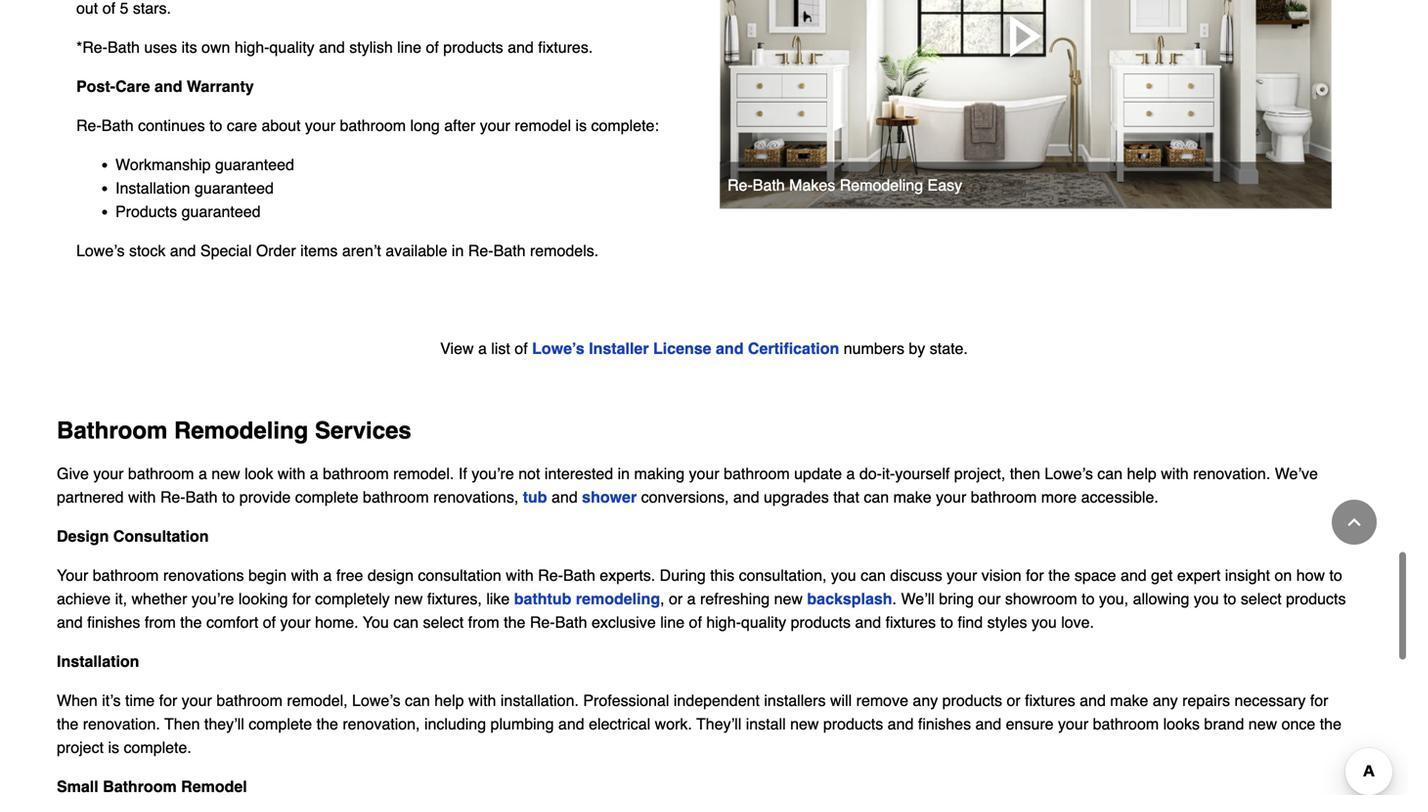 Task type: describe. For each thing, give the bounding box(es) containing it.
0 horizontal spatial make
[[894, 488, 932, 506]]

new down consultation,
[[774, 590, 803, 608]]

1 from from the left
[[145, 614, 176, 632]]

backsplash
[[807, 590, 893, 608]]

remove
[[857, 692, 909, 710]]

repairs
[[1183, 692, 1231, 710]]

and right stock
[[170, 242, 196, 260]]

allowing
[[1133, 590, 1190, 608]]

they'll
[[697, 715, 742, 733]]

a right look
[[310, 465, 319, 483]]

re- right available
[[468, 242, 494, 260]]

re- down the post-
[[76, 117, 102, 135]]

remodeling inside button
[[840, 176, 924, 194]]

re- inside your bathroom renovations begin with a free design consultation with re-bath experts. during this consultation, you can discuss your vision for the space and get expert insight on how to achieve it, whether you're looking for completely new fixtures, like
[[538, 567, 563, 585]]

shower
[[582, 488, 637, 506]]

and down 'backsplash' link
[[855, 614, 881, 632]]

re- inside .   we'll bring our showroom to you, allowing you to select products and finishes from the comfort of your home. you can select from the re-bath exclusive line of high-quality products and fixtures to find styles you love.
[[530, 614, 555, 632]]

vision
[[982, 567, 1022, 585]]

re-bath makes remodeling easy
[[728, 176, 963, 194]]

love.
[[1062, 614, 1095, 632]]

experts.
[[600, 567, 656, 585]]

of down "bathtub remodeling , or a refreshing new backsplash"
[[689, 614, 702, 632]]

stylish
[[349, 38, 393, 56]]

of right the list
[[515, 340, 528, 358]]

the down when
[[57, 715, 78, 733]]

complete:
[[591, 117, 659, 135]]

we'll
[[901, 590, 935, 608]]

looks
[[1164, 715, 1200, 733]]

tub and shower conversions, and upgrades that can make your bathroom more accessible.
[[523, 488, 1159, 506]]

and down interested
[[552, 488, 578, 506]]

bathtub remodeling , or a refreshing new backsplash
[[514, 590, 893, 608]]

lowe's inside give your bathroom a new look with a bathroom remodel. if you're not interested in making your bathroom update a do-it-yourself project, then lowe's can help with renovation. we've partnered with re-bath to provide complete bathroom renovations,
[[1045, 465, 1093, 483]]

special
[[200, 242, 252, 260]]

help inside when it's time for your bathroom remodel, lowe's can help with installation. professional independent installers will remove any products or fixtures and make any repairs necessary for the renovation. then they'll complete the renovation, including plumbing and electrical work. they'll install new products and finishes and ensure your bathroom looks brand new once the project is complete.
[[435, 692, 464, 710]]

once
[[1282, 715, 1316, 733]]

to inside give your bathroom a new look with a bathroom remodel. if you're not interested in making your bathroom update a do-it-yourself project, then lowe's can help with renovation. we've partnered with re-bath to provide complete bathroom renovations,
[[222, 488, 235, 506]]

showroom
[[1005, 590, 1078, 608]]

remodel
[[515, 117, 571, 135]]

view
[[440, 340, 474, 358]]

fixtures,
[[427, 590, 482, 608]]

your up "conversions,"
[[689, 465, 720, 483]]

ensure
[[1006, 715, 1054, 733]]

or inside when it's time for your bathroom remodel, lowe's can help with installation. professional independent installers will remove any products or fixtures and make any repairs necessary for the renovation. then they'll complete the renovation, including plumbing and electrical work. they'll install new products and finishes and ensure your bathroom looks brand new once the project is complete.
[[1007, 692, 1021, 710]]

update
[[794, 465, 842, 483]]

warranty
[[187, 77, 254, 96]]

lowe's installer license and certification link
[[532, 340, 840, 358]]

for up then
[[159, 692, 177, 710]]

you,
[[1099, 590, 1129, 608]]

products down 'backsplash' link
[[791, 614, 851, 632]]

with inside when it's time for your bathroom remodel, lowe's can help with installation. professional independent installers will remove any products or fixtures and make any repairs necessary for the renovation. then they'll complete the renovation, including plumbing and electrical work. they'll install new products and finishes and ensure your bathroom looks brand new once the project is complete.
[[469, 692, 496, 710]]

remodel.
[[393, 465, 454, 483]]

will
[[830, 692, 852, 710]]

products up the after
[[443, 38, 503, 56]]

remodels.
[[530, 242, 599, 260]]

0 horizontal spatial remodeling
[[174, 417, 308, 444]]

your inside .   we'll bring our showroom to you, allowing you to select products and finishes from the comfort of your home. you can select from the re-bath exclusive line of high-quality products and fixtures to find styles you love.
[[280, 614, 311, 632]]

for right looking at bottom
[[293, 590, 311, 608]]

renovation. inside when it's time for your bathroom remodel, lowe's can help with installation. professional independent installers will remove any products or fixtures and make any repairs necessary for the renovation. then they'll complete the renovation, including plumbing and electrical work. they'll install new products and finishes and ensure your bathroom looks brand new once the project is complete.
[[83, 715, 160, 733]]

your
[[57, 567, 88, 585]]

and left stylish
[[319, 38, 345, 56]]

bathtub
[[514, 590, 572, 608]]

products down 'how'
[[1286, 590, 1346, 608]]

finishes inside when it's time for your bathroom remodel, lowe's can help with installation. professional independent installers will remove any products or fixtures and make any repairs necessary for the renovation. then they'll complete the renovation, including plumbing and electrical work. they'll install new products and finishes and ensure your bathroom looks brand new once the project is complete.
[[918, 715, 971, 733]]

interested
[[545, 465, 613, 483]]

refreshing
[[700, 590, 770, 608]]

the right once
[[1320, 715, 1342, 733]]

list
[[491, 340, 510, 358]]

products
[[115, 203, 177, 221]]

to left find
[[941, 614, 954, 632]]

and down achieve
[[57, 614, 83, 632]]

bathroom down then
[[971, 488, 1037, 506]]

workmanship guaranteed installation guaranteed products guaranteed
[[115, 156, 294, 221]]

bath left remodels.
[[494, 242, 526, 260]]

workmanship
[[115, 156, 211, 174]]

in inside give your bathroom a new look with a bathroom remodel. if you're not interested in making your bathroom update a do-it-yourself project, then lowe's can help with renovation. we've partnered with re-bath to provide complete bathroom renovations,
[[618, 465, 630, 483]]

0 vertical spatial high-
[[235, 38, 269, 56]]

its
[[182, 38, 197, 56]]

your up the partnered
[[93, 465, 124, 483]]

home.
[[315, 614, 359, 632]]

expert
[[1178, 567, 1221, 585]]

and down the remove
[[888, 715, 914, 733]]

bath inside give your bathroom a new look with a bathroom remodel. if you're not interested in making your bathroom update a do-it-yourself project, then lowe's can help with renovation. we've partnered with re-bath to provide complete bathroom renovations,
[[185, 488, 218, 506]]

complete.
[[124, 739, 192, 757]]

your inside your bathroom renovations begin with a free design consultation with re-bath experts. during this consultation, you can discuss your vision for the space and get expert insight on how to achieve it, whether you're looking for completely new fixtures, like
[[947, 567, 977, 585]]

2 from from the left
[[468, 614, 500, 632]]

,
[[660, 590, 665, 608]]

and left the fixtures.
[[508, 38, 534, 56]]

renovation,
[[343, 715, 420, 733]]

bath left uses
[[108, 38, 140, 56]]

new down necessary
[[1249, 715, 1278, 733]]

your right about
[[305, 117, 336, 135]]

bathroom up they'll
[[216, 692, 283, 710]]

and down love.
[[1080, 692, 1106, 710]]

lowe's inside when it's time for your bathroom remodel, lowe's can help with installation. professional independent installers will remove any products or fixtures and make any repairs necessary for the renovation. then they'll complete the renovation, including plumbing and electrical work. they'll install new products and finishes and ensure your bathroom looks brand new once the project is complete.
[[352, 692, 401, 710]]

accessible.
[[1082, 488, 1159, 506]]

looking
[[239, 590, 288, 608]]

your down project,
[[936, 488, 967, 506]]

*re-
[[76, 38, 108, 56]]

independent
[[674, 692, 760, 710]]

2 any from the left
[[1153, 692, 1178, 710]]

on
[[1275, 567, 1292, 585]]

tub link
[[523, 488, 547, 506]]

of right stylish
[[426, 38, 439, 56]]

0 vertical spatial guaranteed
[[215, 156, 294, 174]]

and left ensure
[[976, 715, 1002, 733]]

post-
[[76, 77, 115, 96]]

plumbing
[[491, 715, 554, 733]]

1 vertical spatial guaranteed
[[195, 179, 274, 197]]

bathroom inside your bathroom renovations begin with a free design consultation with re-bath experts. during this consultation, you can discuss your vision for the space and get expert insight on how to achieve it, whether you're looking for completely new fixtures, like
[[93, 567, 159, 585]]

chevron up image
[[1345, 513, 1365, 532]]

renovations
[[163, 567, 244, 585]]

products down will
[[823, 715, 884, 733]]

order
[[256, 242, 296, 260]]

complete inside when it's time for your bathroom remodel, lowe's can help with installation. professional independent installers will remove any products or fixtures and make any repairs necessary for the renovation. then they'll complete the renovation, including plumbing and electrical work. they'll install new products and finishes and ensure your bathroom looks brand new once the project is complete.
[[249, 715, 312, 733]]

and right care
[[155, 77, 182, 96]]

own
[[202, 38, 230, 56]]

1 any from the left
[[913, 692, 938, 710]]

lowe's right the list
[[532, 340, 585, 358]]

find
[[958, 614, 983, 632]]

your bathroom renovations begin with a free design consultation with re-bath experts. during this consultation, you can discuss your vision for the space and get expert insight on how to achieve it, whether you're looking for completely new fixtures, like
[[57, 567, 1343, 608]]

the down like
[[504, 614, 526, 632]]

your up then
[[182, 692, 212, 710]]

space
[[1075, 567, 1117, 585]]

electrical
[[589, 715, 651, 733]]

making
[[634, 465, 685, 483]]

renovations,
[[433, 488, 519, 506]]

can inside .   we'll bring our showroom to you, allowing you to select products and finishes from the comfort of your home. you can select from the re-bath exclusive line of high-quality products and fixtures to find styles you love.
[[393, 614, 419, 632]]

and right license
[[716, 340, 744, 358]]

to down insight in the right bottom of the page
[[1224, 590, 1237, 608]]

1 horizontal spatial is
[[576, 117, 587, 135]]

bath down care
[[102, 117, 134, 135]]

to left care
[[209, 117, 222, 135]]

including
[[424, 715, 486, 733]]

you inside your bathroom renovations begin with a free design consultation with re-bath experts. during this consultation, you can discuss your vision for the space and get expert insight on how to achieve it, whether you're looking for completely new fixtures, like
[[831, 567, 857, 585]]

upgrades
[[764, 488, 829, 506]]

more
[[1042, 488, 1077, 506]]

installation.
[[501, 692, 579, 710]]

continues
[[138, 117, 205, 135]]

during
[[660, 567, 706, 585]]

consultation,
[[739, 567, 827, 585]]

re- inside button
[[728, 176, 753, 194]]

after
[[444, 117, 476, 135]]

installer
[[589, 340, 649, 358]]

give your bathroom a new look with a bathroom remodel. if you're not interested in making your bathroom update a do-it-yourself project, then lowe's can help with renovation. we've partnered with re-bath to provide complete bathroom renovations,
[[57, 465, 1318, 506]]

bring
[[939, 590, 974, 608]]

a down 'bathroom remodeling services'
[[199, 465, 207, 483]]

help inside give your bathroom a new look with a bathroom remodel. if you're not interested in making your bathroom update a do-it-yourself project, then lowe's can help with renovation. we've partnered with re-bath to provide complete bathroom renovations,
[[1127, 465, 1157, 483]]

2 vertical spatial guaranteed
[[182, 203, 261, 221]]

renovation. inside give your bathroom a new look with a bathroom remodel. if you're not interested in making your bathroom update a do-it-yourself project, then lowe's can help with renovation. we've partnered with re-bath to provide complete bathroom renovations,
[[1193, 465, 1271, 483]]

1 vertical spatial select
[[423, 614, 464, 632]]

for up showroom
[[1026, 567, 1044, 585]]

to inside your bathroom renovations begin with a free design consultation with re-bath experts. during this consultation, you can discuss your vision for the space and get expert insight on how to achieve it, whether you're looking for completely new fixtures, like
[[1330, 567, 1343, 585]]

bathtub remodeling link
[[514, 590, 660, 608]]

your right ensure
[[1058, 715, 1089, 733]]

brand
[[1205, 715, 1245, 733]]

backsplash link
[[807, 590, 893, 608]]



Task type: vqa. For each thing, say whether or not it's contained in the screenshot.
The Insight
yes



Task type: locate. For each thing, give the bounding box(es) containing it.
post-care and warranty
[[76, 77, 254, 96]]

high- down refreshing
[[707, 614, 741, 632]]

help
[[1127, 465, 1157, 483], [435, 692, 464, 710]]

1 horizontal spatial or
[[1007, 692, 1021, 710]]

remodel,
[[287, 692, 348, 710]]

installation up it's
[[57, 653, 139, 671]]

project
[[57, 739, 104, 757]]

finishes inside .   we'll bring our showroom to you, allowing you to select products and finishes from the comfort of your home. you can select from the re-bath exclusive line of high-quality products and fixtures to find styles you love.
[[87, 614, 140, 632]]

fixtures up ensure
[[1025, 692, 1076, 710]]

0 horizontal spatial renovation.
[[83, 715, 160, 733]]

can up 'backsplash' link
[[861, 567, 886, 585]]

necessary
[[1235, 692, 1306, 710]]

time
[[125, 692, 155, 710]]

1 vertical spatial installation
[[57, 653, 139, 671]]

line right stylish
[[397, 38, 422, 56]]

that
[[834, 488, 860, 506]]

installation inside workmanship guaranteed installation guaranteed products guaranteed
[[115, 179, 190, 197]]

1 horizontal spatial in
[[618, 465, 630, 483]]

in right available
[[452, 242, 464, 260]]

1 vertical spatial you're
[[192, 590, 234, 608]]

1 horizontal spatial line
[[660, 614, 685, 632]]

can right you
[[393, 614, 419, 632]]

a left do-
[[847, 465, 855, 483]]

re- inside give your bathroom a new look with a bathroom remodel. if you're not interested in making your bathroom update a do-it-yourself project, then lowe's can help with renovation. we've partnered with re-bath to provide complete bathroom renovations,
[[160, 488, 185, 506]]

for up once
[[1311, 692, 1329, 710]]

re- up bathtub
[[538, 567, 563, 585]]

1 horizontal spatial fixtures
[[1025, 692, 1076, 710]]

to left provide
[[222, 488, 235, 506]]

how
[[1297, 567, 1325, 585]]

bath up "consultation"
[[185, 488, 218, 506]]

new inside give your bathroom a new look with a bathroom remodel. if you're not interested in making your bathroom update a do-it-yourself project, then lowe's can help with renovation. we've partnered with re-bath to provide complete bathroom renovations,
[[212, 465, 240, 483]]

1 vertical spatial fixtures
[[1025, 692, 1076, 710]]

bath inside .   we'll bring our showroom to you, allowing you to select products and finishes from the comfort of your home. you can select from the re-bath exclusive line of high-quality products and fixtures to find styles you love.
[[555, 614, 587, 632]]

items
[[300, 242, 338, 260]]

1 horizontal spatial from
[[468, 614, 500, 632]]

you're inside your bathroom renovations begin with a free design consultation with re-bath experts. during this consultation, you can discuss your vision for the space and get expert insight on how to achieve it, whether you're looking for completely new fixtures, like
[[192, 590, 234, 608]]

design
[[368, 567, 414, 585]]

finishes down 'it,'
[[87, 614, 140, 632]]

design consultation
[[57, 527, 209, 546]]

1 vertical spatial you
[[1194, 590, 1219, 608]]

you
[[831, 567, 857, 585], [1194, 590, 1219, 608], [1032, 614, 1057, 632]]

1 horizontal spatial make
[[1111, 692, 1149, 710]]

1 vertical spatial help
[[435, 692, 464, 710]]

install
[[746, 715, 786, 733]]

.   we'll bring our showroom to you, allowing you to select products and finishes from the comfort of your home. you can select from the re-bath exclusive line of high-quality products and fixtures to find styles you love.
[[57, 590, 1346, 632]]

bathroom left looks
[[1093, 715, 1159, 733]]

0 horizontal spatial quality
[[269, 38, 315, 56]]

aren't
[[342, 242, 381, 260]]

can inside give your bathroom a new look with a bathroom remodel. if you're not interested in making your bathroom update a do-it-yourself project, then lowe's can help with renovation. we've partnered with re-bath to provide complete bathroom renovations,
[[1098, 465, 1123, 483]]

0 horizontal spatial any
[[913, 692, 938, 710]]

1 vertical spatial is
[[108, 739, 119, 757]]

fixtures.
[[538, 38, 593, 56]]

numbers
[[844, 340, 905, 358]]

for
[[1026, 567, 1044, 585], [293, 590, 311, 608], [159, 692, 177, 710], [1311, 692, 1329, 710]]

this
[[710, 567, 735, 585]]

of down looking at bottom
[[263, 614, 276, 632]]

fixtures
[[886, 614, 936, 632], [1025, 692, 1076, 710]]

or up ensure
[[1007, 692, 1021, 710]]

it's
[[102, 692, 121, 710]]

complete inside give your bathroom a new look with a bathroom remodel. if you're not interested in making your bathroom update a do-it-yourself project, then lowe's can help with renovation. we've partnered with re-bath to provide complete bathroom renovations,
[[295, 488, 359, 506]]

bathroom up "consultation"
[[128, 465, 194, 483]]

a video showing how easy it is to remodel a bathroom with re-bath and lowe's. image
[[720, 0, 1332, 209]]

you
[[363, 614, 389, 632]]

scroll to top element
[[1332, 500, 1377, 545]]

about
[[262, 117, 301, 135]]

1 vertical spatial finishes
[[918, 715, 971, 733]]

fixtures inside when it's time for your bathroom remodel, lowe's can help with installation. professional independent installers will remove any products or fixtures and make any repairs necessary for the renovation. then they'll complete the renovation, including plumbing and electrical work. they'll install new products and finishes and ensure your bathroom looks brand new once the project is complete.
[[1025, 692, 1076, 710]]

0 vertical spatial installation
[[115, 179, 190, 197]]

bathroom up 'it,'
[[93, 567, 159, 585]]

line inside .   we'll bring our showroom to you, allowing you to select products and finishes from the comfort of your home. you can select from the re-bath exclusive line of high-quality products and fixtures to find styles you love.
[[660, 614, 685, 632]]

a down during
[[687, 590, 696, 608]]

1 vertical spatial renovation.
[[83, 715, 160, 733]]

consultation
[[418, 567, 502, 585]]

fixtures inside .   we'll bring our showroom to you, allowing you to select products and finishes from the comfort of your home. you can select from the re-bath exclusive line of high-quality products and fixtures to find styles you love.
[[886, 614, 936, 632]]

is right project on the left bottom of the page
[[108, 739, 119, 757]]

remodeling
[[576, 590, 660, 608]]

complete down remodel,
[[249, 715, 312, 733]]

1 horizontal spatial help
[[1127, 465, 1157, 483]]

1 horizontal spatial any
[[1153, 692, 1178, 710]]

look
[[245, 465, 273, 483]]

lowe's up more at the right bottom
[[1045, 465, 1093, 483]]

bath left makes at top
[[753, 176, 785, 194]]

in up shower "link" at the left bottom of page
[[618, 465, 630, 483]]

services
[[315, 417, 412, 444]]

quality inside .   we'll bring our showroom to you, allowing you to select products and finishes from the comfort of your home. you can select from the re-bath exclusive line of high-quality products and fixtures to find styles you love.
[[741, 614, 787, 632]]

renovation. left we've
[[1193, 465, 1271, 483]]

or right ','
[[669, 590, 683, 608]]

0 horizontal spatial you
[[831, 567, 857, 585]]

yourself
[[895, 465, 950, 483]]

to down space
[[1082, 590, 1095, 608]]

can inside your bathroom renovations begin with a free design consultation with re-bath experts. during this consultation, you can discuss your vision for the space and get expert insight on how to achieve it, whether you're looking for completely new fixtures, like
[[861, 567, 886, 585]]

you're down renovations
[[192, 590, 234, 608]]

high- right own
[[235, 38, 269, 56]]

re- left makes at top
[[728, 176, 753, 194]]

1 horizontal spatial you
[[1032, 614, 1057, 632]]

remodeling left easy
[[840, 176, 924, 194]]

1 horizontal spatial remodeling
[[840, 176, 924, 194]]

by
[[909, 340, 926, 358]]

0 vertical spatial finishes
[[87, 614, 140, 632]]

discuss
[[890, 567, 943, 585]]

quality right own
[[269, 38, 315, 56]]

project,
[[955, 465, 1006, 483]]

bathroom down remodel.
[[363, 488, 429, 506]]

achieve
[[57, 590, 111, 608]]

new down installers
[[790, 715, 819, 733]]

we've
[[1275, 465, 1318, 483]]

0 horizontal spatial is
[[108, 739, 119, 757]]

installation up products
[[115, 179, 190, 197]]

partnered
[[57, 488, 124, 506]]

your up "bring"
[[947, 567, 977, 585]]

bath inside your bathroom renovations begin with a free design consultation with re-bath experts. during this consultation, you can discuss your vision for the space and get expert insight on how to achieve it, whether you're looking for completely new fixtures, like
[[563, 567, 596, 585]]

bath inside button
[[753, 176, 785, 194]]

comfort
[[206, 614, 259, 632]]

new left look
[[212, 465, 240, 483]]

the up showroom
[[1049, 567, 1071, 585]]

you're up the renovations,
[[472, 465, 514, 483]]

1 horizontal spatial quality
[[741, 614, 787, 632]]

can
[[1098, 465, 1123, 483], [864, 488, 889, 506], [861, 567, 886, 585], [393, 614, 419, 632], [405, 692, 430, 710]]

is inside when it's time for your bathroom remodel, lowe's can help with installation. professional independent installers will remove any products or fixtures and make any repairs necessary for the renovation. then they'll complete the renovation, including plumbing and electrical work. they'll install new products and finishes and ensure your bathroom looks brand new once the project is complete.
[[108, 739, 119, 757]]

our
[[978, 590, 1001, 608]]

installers
[[764, 692, 826, 710]]

0 vertical spatial is
[[576, 117, 587, 135]]

bathroom left long
[[340, 117, 406, 135]]

0 vertical spatial you
[[831, 567, 857, 585]]

1 vertical spatial make
[[1111, 692, 1149, 710]]

view a list of lowe's installer license and certification numbers by state.
[[440, 340, 968, 358]]

quality
[[269, 38, 315, 56], [741, 614, 787, 632]]

0 horizontal spatial finishes
[[87, 614, 140, 632]]

1 horizontal spatial you're
[[472, 465, 514, 483]]

lowe's left stock
[[76, 242, 125, 260]]

long
[[410, 117, 440, 135]]

0 horizontal spatial help
[[435, 692, 464, 710]]

it-
[[882, 465, 895, 483]]

re- down bathtub
[[530, 614, 555, 632]]

and left upgrades
[[734, 488, 760, 506]]

1 vertical spatial remodeling
[[174, 417, 308, 444]]

the down the whether
[[180, 614, 202, 632]]

when
[[57, 692, 98, 710]]

0 vertical spatial renovation.
[[1193, 465, 1271, 483]]

make inside when it's time for your bathroom remodel, lowe's can help with installation. professional independent installers will remove any products or fixtures and make any repairs necessary for the renovation. then they'll complete the renovation, including plumbing and electrical work. they'll install new products and finishes and ensure your bathroom looks brand new once the project is complete.
[[1111, 692, 1149, 710]]

your down looking at bottom
[[280, 614, 311, 632]]

in
[[452, 242, 464, 260], [618, 465, 630, 483]]

a inside your bathroom renovations begin with a free design consultation with re-bath experts. during this consultation, you can discuss your vision for the space and get expert insight on how to achieve it, whether you're looking for completely new fixtures, like
[[323, 567, 332, 585]]

0 vertical spatial help
[[1127, 465, 1157, 483]]

bath up bathtub remodeling link
[[563, 567, 596, 585]]

the down remodel,
[[317, 715, 338, 733]]

0 horizontal spatial high-
[[235, 38, 269, 56]]

0 vertical spatial make
[[894, 488, 932, 506]]

stock
[[129, 242, 166, 260]]

2 horizontal spatial you
[[1194, 590, 1219, 608]]

and down installation.
[[558, 715, 585, 733]]

line
[[397, 38, 422, 56], [660, 614, 685, 632]]

1 vertical spatial line
[[660, 614, 685, 632]]

0 vertical spatial in
[[452, 242, 464, 260]]

to right 'how'
[[1330, 567, 1343, 585]]

a left the list
[[478, 340, 487, 358]]

products down find
[[943, 692, 1003, 710]]

and inside your bathroom renovations begin with a free design consultation with re-bath experts. during this consultation, you can discuss your vision for the space and get expert insight on how to achieve it, whether you're looking for completely new fixtures, like
[[1121, 567, 1147, 585]]

can down do-
[[864, 488, 889, 506]]

you're inside give your bathroom a new look with a bathroom remodel. if you're not interested in making your bathroom update a do-it-yourself project, then lowe's can help with renovation. we've partnered with re-bath to provide complete bathroom renovations,
[[472, 465, 514, 483]]

is
[[576, 117, 587, 135], [108, 739, 119, 757]]

0 horizontal spatial you're
[[192, 590, 234, 608]]

the inside your bathroom renovations begin with a free design consultation with re-bath experts. during this consultation, you can discuss your vision for the space and get expert insight on how to achieve it, whether you're looking for completely new fixtures, like
[[1049, 567, 1071, 585]]

you up backsplash on the right
[[831, 567, 857, 585]]

2 vertical spatial you
[[1032, 614, 1057, 632]]

bathroom
[[57, 417, 168, 444]]

they'll
[[204, 715, 244, 733]]

give
[[57, 465, 89, 483]]

.
[[893, 590, 897, 608]]

consultation
[[113, 527, 209, 546]]

high- inside .   we'll bring our showroom to you, allowing you to select products and finishes from the comfort of your home. you can select from the re-bath exclusive line of high-quality products and fixtures to find styles you love.
[[707, 614, 741, 632]]

your right the after
[[480, 117, 510, 135]]

0 horizontal spatial from
[[145, 614, 176, 632]]

0 horizontal spatial fixtures
[[886, 614, 936, 632]]

0 horizontal spatial line
[[397, 38, 422, 56]]

professional
[[583, 692, 669, 710]]

new inside your bathroom renovations begin with a free design consultation with re-bath experts. during this consultation, you can discuss your vision for the space and get expert insight on how to achieve it, whether you're looking for completely new fixtures, like
[[394, 590, 423, 608]]

certification
[[748, 340, 840, 358]]

quality down refreshing
[[741, 614, 787, 632]]

any
[[913, 692, 938, 710], [1153, 692, 1178, 710]]

1 vertical spatial in
[[618, 465, 630, 483]]

0 vertical spatial you're
[[472, 465, 514, 483]]

help up including
[[435, 692, 464, 710]]

can up accessible.
[[1098, 465, 1123, 483]]

conversions,
[[641, 488, 729, 506]]

you down expert
[[1194, 590, 1219, 608]]

0 horizontal spatial select
[[423, 614, 464, 632]]

care
[[115, 77, 150, 96]]

remodeling up look
[[174, 417, 308, 444]]

0 horizontal spatial in
[[452, 242, 464, 260]]

free
[[336, 567, 363, 585]]

you down showroom
[[1032, 614, 1057, 632]]

re- up "consultation"
[[160, 488, 185, 506]]

products
[[443, 38, 503, 56], [1286, 590, 1346, 608], [791, 614, 851, 632], [943, 692, 1003, 710], [823, 715, 884, 733]]

when it's time for your bathroom remodel, lowe's can help with installation. professional independent installers will remove any products or fixtures and make any repairs necessary for the renovation. then they'll complete the renovation, including plumbing and electrical work. they'll install new products and finishes and ensure your bathroom looks brand new once the project is complete.
[[57, 692, 1342, 757]]

is right remodel
[[576, 117, 587, 135]]

0 vertical spatial or
[[669, 590, 683, 608]]

to
[[209, 117, 222, 135], [222, 488, 235, 506], [1330, 567, 1343, 585], [1082, 590, 1095, 608], [1224, 590, 1237, 608], [941, 614, 954, 632]]

re-bath makes remodeling easy button
[[720, 0, 1332, 209]]

0 vertical spatial complete
[[295, 488, 359, 506]]

0 horizontal spatial or
[[669, 590, 683, 608]]

1 horizontal spatial renovation.
[[1193, 465, 1271, 483]]

line down ','
[[660, 614, 685, 632]]

a
[[478, 340, 487, 358], [199, 465, 207, 483], [310, 465, 319, 483], [847, 465, 855, 483], [323, 567, 332, 585], [687, 590, 696, 608]]

finishes left ensure
[[918, 715, 971, 733]]

can inside when it's time for your bathroom remodel, lowe's can help with installation. professional independent installers will remove any products or fixtures and make any repairs necessary for the renovation. then they'll complete the renovation, including plumbing and electrical work. they'll install new products and finishes and ensure your bathroom looks brand new once the project is complete.
[[405, 692, 430, 710]]

1 vertical spatial high-
[[707, 614, 741, 632]]

1 horizontal spatial high-
[[707, 614, 741, 632]]

exclusive
[[592, 614, 656, 632]]

select down insight in the right bottom of the page
[[1241, 590, 1282, 608]]

1 horizontal spatial select
[[1241, 590, 1282, 608]]

0 vertical spatial select
[[1241, 590, 1282, 608]]

1 vertical spatial complete
[[249, 715, 312, 733]]

bathroom up upgrades
[[724, 465, 790, 483]]

0 vertical spatial remodeling
[[840, 176, 924, 194]]

remodeling
[[840, 176, 924, 194], [174, 417, 308, 444]]

0 vertical spatial fixtures
[[886, 614, 936, 632]]

bath
[[108, 38, 140, 56], [102, 117, 134, 135], [753, 176, 785, 194], [494, 242, 526, 260], [185, 488, 218, 506], [563, 567, 596, 585], [555, 614, 587, 632]]

1 horizontal spatial finishes
[[918, 715, 971, 733]]

shower link
[[582, 488, 637, 506]]

0 vertical spatial quality
[[269, 38, 315, 56]]

make left repairs
[[1111, 692, 1149, 710]]

then
[[164, 715, 200, 733]]

new
[[212, 465, 240, 483], [394, 590, 423, 608], [774, 590, 803, 608], [790, 715, 819, 733], [1249, 715, 1278, 733]]

design
[[57, 527, 109, 546]]

complete right provide
[[295, 488, 359, 506]]

1 vertical spatial or
[[1007, 692, 1021, 710]]

provide
[[239, 488, 291, 506]]

bathroom down services
[[323, 465, 389, 483]]

0 vertical spatial line
[[397, 38, 422, 56]]

renovation. down it's
[[83, 715, 160, 733]]

1 vertical spatial quality
[[741, 614, 787, 632]]



